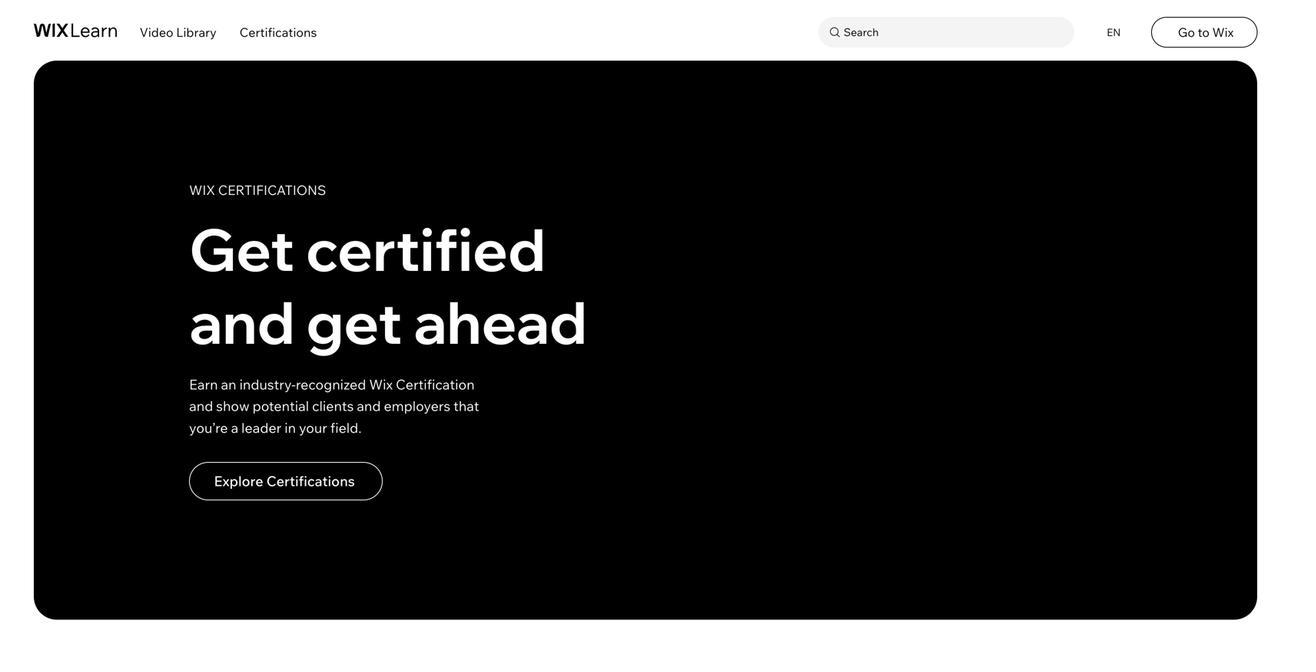 Task type: describe. For each thing, give the bounding box(es) containing it.
earn an industry-recognized wix certification and show potential clients and employers that you're a leader in your field.
[[189, 376, 479, 437]]

explore
[[214, 473, 263, 490]]

an
[[221, 376, 236, 393]]

menu bar containing video library
[[0, 0, 1291, 61]]

recognized
[[296, 376, 366, 393]]

explore certifications link
[[189, 462, 383, 501]]

leader
[[241, 420, 282, 437]]

wix inside menu bar
[[1212, 25, 1234, 40]]

in
[[285, 420, 296, 437]]

field.
[[330, 420, 362, 437]]

and inside "get certified and get ahead"
[[189, 286, 295, 359]]

wix certifications
[[189, 182, 326, 199]]

certifications
[[218, 182, 326, 199]]

and down earn
[[189, 398, 213, 415]]

and up field.
[[357, 398, 381, 415]]

certification
[[396, 376, 475, 393]]

go to wix link
[[1151, 17, 1257, 48]]

en button
[[1097, 17, 1128, 48]]

get
[[306, 286, 402, 359]]

certifications inside menu bar
[[240, 25, 317, 40]]

video library link
[[140, 25, 217, 40]]

video
[[140, 25, 173, 40]]

wix
[[189, 182, 215, 199]]

that
[[453, 398, 479, 415]]

library
[[176, 25, 217, 40]]

ahead
[[414, 286, 587, 359]]

explore certifications
[[214, 473, 355, 490]]

get
[[189, 213, 295, 286]]

a
[[231, 420, 238, 437]]

get certified and get ahead
[[189, 213, 587, 359]]



Task type: vqa. For each thing, say whether or not it's contained in the screenshot.
Explore Certifications
yes



Task type: locate. For each thing, give the bounding box(es) containing it.
0 vertical spatial wix
[[1212, 25, 1234, 40]]

Search text field
[[840, 22, 1070, 42]]

wix right to on the right top
[[1212, 25, 1234, 40]]

en
[[1107, 26, 1121, 39]]

1 horizontal spatial wix
[[1212, 25, 1234, 40]]

wix up employers
[[369, 376, 393, 393]]

industry-
[[239, 376, 296, 393]]

your
[[299, 420, 327, 437]]

1 vertical spatial certifications
[[266, 473, 355, 490]]

menu bar
[[0, 0, 1291, 61]]

and
[[189, 286, 295, 359], [189, 398, 213, 415], [357, 398, 381, 415]]

show
[[216, 398, 249, 415]]

1 vertical spatial wix
[[369, 376, 393, 393]]

video library
[[140, 25, 217, 40]]

go to wix
[[1178, 25, 1234, 40]]

0 vertical spatial certifications
[[240, 25, 317, 40]]

go
[[1178, 25, 1195, 40]]

employers
[[384, 398, 450, 415]]

wix
[[1212, 25, 1234, 40], [369, 376, 393, 393]]

to
[[1198, 25, 1210, 40]]

0 horizontal spatial wix
[[369, 376, 393, 393]]

clients
[[312, 398, 354, 415]]

you're
[[189, 420, 228, 437]]

certified
[[306, 213, 546, 286]]

potential
[[253, 398, 309, 415]]

and up an
[[189, 286, 295, 359]]

certifications link
[[240, 25, 317, 40]]

certifications
[[240, 25, 317, 40], [266, 473, 355, 490]]

wix inside earn an industry-recognized wix certification and show potential clients and employers that you're a leader in your field.
[[369, 376, 393, 393]]

earn
[[189, 376, 218, 393]]



